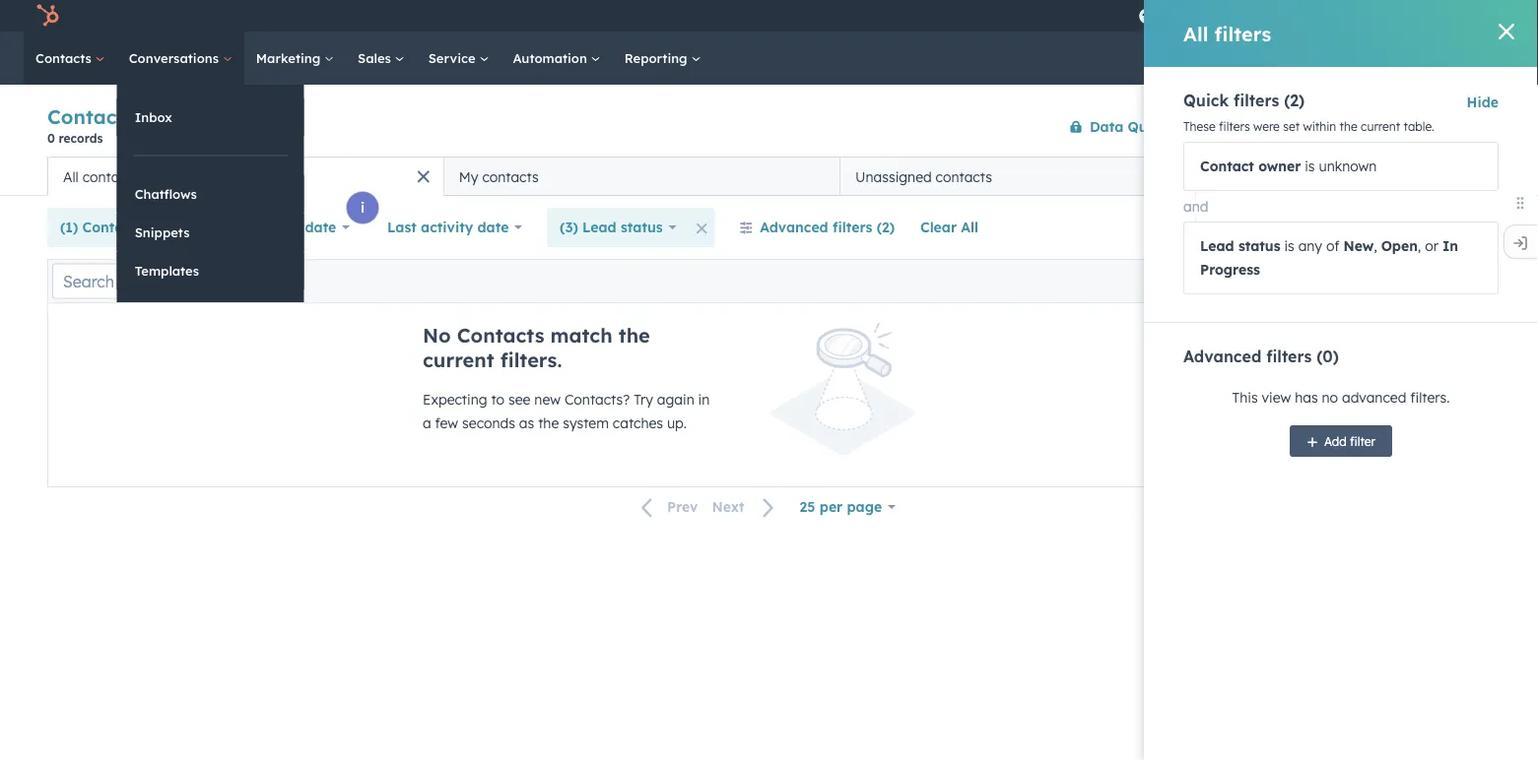 Task type: vqa. For each thing, say whether or not it's contained in the screenshot.
Account Defaults link
no



Task type: describe. For each thing, give the bounding box(es) containing it.
Search name, phone, email addresses, or company search field
[[52, 264, 285, 299]]

company
[[1399, 7, 1457, 24]]

clear
[[920, 219, 957, 236]]

filters for advanced filters (0)
[[1266, 347, 1312, 367]]

filters for all filters
[[1214, 21, 1271, 46]]

expecting
[[423, 391, 487, 408]]

clear all
[[920, 219, 979, 236]]

is for owner
[[1305, 158, 1315, 175]]

lead inside popup button
[[582, 219, 616, 236]]

close image
[[1499, 24, 1514, 39]]

filters for quick filters (2)
[[1234, 91, 1279, 110]]

expecting to see new contacts? try again in a few seconds as the system catches up.
[[423, 391, 710, 432]]

import
[[1306, 119, 1346, 134]]

quick
[[1183, 91, 1229, 110]]

add filter button
[[1290, 426, 1392, 457]]

filter
[[1350, 434, 1376, 449]]

(2) for quick filters (2)
[[1284, 91, 1305, 110]]

no
[[1322, 389, 1338, 406]]

25 per page
[[800, 499, 882, 516]]

hubspot image
[[35, 4, 59, 28]]

add for add filter
[[1324, 434, 1347, 449]]

see
[[508, 391, 531, 408]]

contact inside popup button
[[82, 219, 136, 236]]

table.
[[1404, 119, 1435, 134]]

conversations
[[129, 50, 222, 66]]

automation
[[513, 50, 591, 66]]

new
[[534, 391, 561, 408]]

view for add
[[1310, 168, 1342, 185]]

add view (3/5) button
[[1244, 157, 1405, 196]]

as
[[519, 415, 534, 432]]

view for this
[[1262, 389, 1291, 406]]

(3)
[[560, 219, 578, 236]]

next
[[712, 499, 745, 516]]

next button
[[705, 495, 787, 521]]

advanced filters (2) button
[[727, 208, 908, 247]]

902
[[1461, 7, 1483, 24]]

(0)
[[1317, 347, 1339, 367]]

the inside no contacts match the current filters.
[[619, 323, 650, 348]]

1 , from the left
[[1374, 237, 1377, 255]]

contact
[[1432, 119, 1474, 134]]

notifications button
[[1328, 0, 1362, 32]]

1 horizontal spatial status
[[1238, 237, 1280, 255]]

last
[[387, 219, 417, 236]]

service
[[428, 50, 479, 66]]

save view button
[[1384, 212, 1491, 243]]

advanced for advanced filters (2)
[[760, 219, 828, 236]]

search image
[[1497, 51, 1511, 65]]

to
[[491, 391, 505, 408]]

25 per page button
[[787, 488, 908, 527]]

last activity date button
[[375, 208, 535, 247]]

inbox
[[135, 109, 172, 125]]

unassigned contacts
[[855, 168, 992, 185]]

contacts for all contacts
[[82, 168, 139, 185]]

contacts button
[[47, 102, 153, 131]]

new , open , or
[[1343, 237, 1442, 255]]

system
[[563, 415, 609, 432]]

new
[[1343, 237, 1374, 255]]

is for status
[[1284, 237, 1295, 255]]

date inside popup button
[[305, 219, 336, 236]]

conversations menu
[[117, 85, 304, 302]]

create date button
[[242, 208, 363, 247]]

help button
[[1262, 0, 1296, 32]]

add view (3/5)
[[1279, 168, 1380, 185]]

match
[[550, 323, 613, 348]]

data quality button
[[1056, 107, 1180, 146]]

search button
[[1487, 41, 1520, 75]]

contacts for unassigned contacts
[[936, 168, 992, 185]]

all inside button
[[961, 219, 979, 236]]

settings image
[[1303, 8, 1321, 26]]

seconds
[[462, 415, 515, 432]]

or
[[1425, 237, 1439, 255]]

up.
[[667, 415, 687, 432]]

marketplaces image
[[1229, 9, 1246, 27]]

marketing
[[256, 50, 324, 66]]

create date
[[255, 219, 336, 236]]

advanced filters (0)
[[1183, 347, 1339, 367]]

(1)
[[60, 219, 78, 236]]

last activity date
[[387, 219, 509, 236]]

company 902
[[1399, 7, 1483, 24]]

prev button
[[630, 495, 705, 521]]

clear all button
[[908, 208, 991, 247]]

set
[[1283, 119, 1300, 134]]

unassigned contacts button
[[840, 157, 1236, 196]]

inbox link
[[117, 99, 304, 136]]

unassigned
[[855, 168, 932, 185]]

the inside expecting to see new contacts? try again in a few seconds as the system catches up.
[[538, 415, 559, 432]]

actions button
[[1191, 111, 1278, 142]]

and
[[1183, 198, 1208, 215]]

again
[[657, 391, 694, 408]]

has
[[1295, 389, 1318, 406]]

1 vertical spatial i
[[361, 199, 365, 216]]

0 vertical spatial owner
[[1258, 158, 1301, 175]]

were
[[1253, 119, 1280, 134]]

hide button
[[1467, 91, 1499, 114]]



Task type: locate. For each thing, give the bounding box(es) containing it.
create inside button
[[1391, 119, 1428, 134]]

is
[[1305, 158, 1315, 175], [1284, 237, 1295, 255]]

date right activity
[[477, 219, 509, 236]]

0 vertical spatial current
[[1361, 119, 1400, 134]]

all down 0 records
[[63, 168, 79, 185]]

2 horizontal spatial view
[[1449, 220, 1474, 235]]

contact down actions
[[1200, 158, 1254, 175]]

save
[[1418, 220, 1446, 235]]

0 vertical spatial add
[[1279, 168, 1306, 185]]

no
[[423, 323, 451, 348]]

status down my contacts button
[[621, 219, 663, 236]]

status up progress on the right top
[[1238, 237, 1280, 255]]

lead right '(3)'
[[582, 219, 616, 236]]

0 horizontal spatial is
[[1284, 237, 1295, 255]]

25
[[800, 499, 815, 516]]

conversations link
[[117, 32, 244, 85]]

create inside popup button
[[255, 219, 301, 236]]

notifications image
[[1336, 9, 1354, 27]]

progress
[[1200, 261, 1260, 278]]

open
[[1381, 237, 1418, 255]]

1 vertical spatial add
[[1324, 434, 1347, 449]]

current inside no contacts match the current filters.
[[423, 348, 494, 372]]

2 horizontal spatial the
[[1340, 119, 1358, 134]]

of
[[1326, 237, 1340, 255]]

0 horizontal spatial filters.
[[500, 348, 562, 372]]

1 vertical spatial contacts
[[47, 104, 135, 129]]

1 horizontal spatial owner
[[1258, 158, 1301, 175]]

0 horizontal spatial add
[[1279, 168, 1306, 185]]

1 vertical spatial contact
[[82, 219, 136, 236]]

0
[[47, 131, 55, 145]]

catches
[[613, 415, 663, 432]]

1 vertical spatial current
[[423, 348, 494, 372]]

add down set
[[1279, 168, 1306, 185]]

current left table.
[[1361, 119, 1400, 134]]

menu
[[1136, 0, 1514, 32]]

add left filter
[[1324, 434, 1347, 449]]

contact owner is unknown
[[1200, 158, 1377, 175]]

1 horizontal spatial current
[[1361, 119, 1400, 134]]

filters. up see
[[500, 348, 562, 372]]

all filters
[[1183, 21, 1271, 46]]

0 horizontal spatial advanced
[[760, 219, 828, 236]]

2 vertical spatial all
[[961, 219, 979, 236]]

all inside button
[[63, 168, 79, 185]]

0 vertical spatial contact
[[1200, 158, 1254, 175]]

1 horizontal spatial date
[[477, 219, 509, 236]]

chatflows link
[[117, 175, 304, 213]]

filters. for advanced
[[1410, 389, 1450, 406]]

1 vertical spatial lead
[[1200, 237, 1234, 255]]

0 vertical spatial is
[[1305, 158, 1315, 175]]

0 horizontal spatial (2)
[[877, 219, 895, 236]]

activity
[[421, 219, 473, 236]]

0 horizontal spatial view
[[1262, 389, 1291, 406]]

contacts inside button
[[82, 168, 139, 185]]

upgrade image
[[1138, 8, 1156, 26]]

quick filters (2)
[[1183, 91, 1305, 110]]

all left marketplaces icon
[[1183, 21, 1208, 46]]

marketplaces button
[[1217, 0, 1258, 32]]

1 vertical spatial create
[[255, 219, 301, 236]]

date inside popup button
[[477, 219, 509, 236]]

1 vertical spatial view
[[1449, 220, 1474, 235]]

view inside button
[[1449, 220, 1474, 235]]

1 vertical spatial advanced
[[1183, 347, 1261, 367]]

current up 'expecting'
[[423, 348, 494, 372]]

3 contacts from the left
[[936, 168, 992, 185]]

filters for these filters were set within the current table.
[[1219, 119, 1250, 134]]

1 vertical spatial owner
[[141, 219, 183, 236]]

records
[[59, 131, 103, 145]]

1 horizontal spatial lead
[[1200, 237, 1234, 255]]

contacts right the my
[[482, 168, 539, 185]]

1 horizontal spatial (2)
[[1284, 91, 1305, 110]]

in progress
[[1200, 237, 1458, 278]]

(2) down unassigned
[[877, 219, 895, 236]]

sales link
[[346, 32, 416, 85]]

create for create contact
[[1391, 119, 1428, 134]]

date left last
[[305, 219, 336, 236]]

this view has no advanced filters.
[[1232, 389, 1450, 406]]

0 vertical spatial all
[[1183, 21, 1208, 46]]

my contacts
[[459, 168, 539, 185]]

1 vertical spatial the
[[619, 323, 650, 348]]

0 vertical spatial status
[[621, 219, 663, 236]]

1 contacts from the left
[[82, 168, 139, 185]]

contacts down records
[[82, 168, 139, 185]]

filters. right "advanced"
[[1410, 389, 1450, 406]]

pagination navigation
[[630, 494, 787, 521]]

1 horizontal spatial the
[[619, 323, 650, 348]]

0 horizontal spatial ,
[[1374, 237, 1377, 255]]

0 vertical spatial lead
[[582, 219, 616, 236]]

upgrade
[[1160, 9, 1213, 25]]

status
[[621, 219, 663, 236], [1238, 237, 1280, 255]]

contacts right no
[[457, 323, 544, 348]]

service link
[[416, 32, 501, 85]]

add for add view (3/5)
[[1279, 168, 1306, 185]]

the right within
[[1340, 119, 1358, 134]]

0 vertical spatial the
[[1340, 119, 1358, 134]]

0 horizontal spatial current
[[423, 348, 494, 372]]

no contacts match the current filters.
[[423, 323, 650, 372]]

view inside popup button
[[1310, 168, 1342, 185]]

filters for advanced filters (2)
[[833, 219, 872, 236]]

, left 'or'
[[1418, 237, 1421, 255]]

add inside popup button
[[1279, 168, 1306, 185]]

1 horizontal spatial contact
[[1200, 158, 1254, 175]]

owner down 'chatflows'
[[141, 219, 183, 236]]

1 horizontal spatial filters.
[[1410, 389, 1450, 406]]

i button
[[1274, 127, 1306, 159], [347, 192, 378, 224]]

2 horizontal spatial contacts
[[936, 168, 992, 185]]

0 horizontal spatial contact
[[82, 219, 136, 236]]

0 horizontal spatial create
[[255, 219, 301, 236]]

advanced for advanced filters (0)
[[1183, 347, 1261, 367]]

try
[[634, 391, 653, 408]]

reporting link
[[613, 32, 713, 85]]

lead status is any of
[[1200, 237, 1343, 255]]

contacts inside no contacts match the current filters.
[[457, 323, 544, 348]]

current
[[1361, 119, 1400, 134], [423, 348, 494, 372]]

2 vertical spatial the
[[538, 415, 559, 432]]

view left (3/5)
[[1310, 168, 1342, 185]]

1 vertical spatial is
[[1284, 237, 1295, 255]]

0 horizontal spatial contacts
[[82, 168, 139, 185]]

(3/5)
[[1346, 168, 1380, 185]]

in
[[698, 391, 710, 408]]

create contact
[[1391, 119, 1474, 134]]

all for all filters
[[1183, 21, 1208, 46]]

reporting
[[624, 50, 691, 66]]

0 vertical spatial advanced
[[760, 219, 828, 236]]

1 vertical spatial all
[[63, 168, 79, 185]]

settings link
[[1300, 5, 1324, 26]]

add inside button
[[1324, 434, 1347, 449]]

filters. inside no contacts match the current filters.
[[500, 348, 562, 372]]

marketing link
[[244, 32, 346, 85]]

hide
[[1467, 94, 1499, 111]]

the right as
[[538, 415, 559, 432]]

the right match
[[619, 323, 650, 348]]

data quality
[[1090, 118, 1179, 135]]

all for all contacts
[[63, 168, 79, 185]]

2 , from the left
[[1418, 237, 1421, 255]]

chatflows
[[135, 186, 197, 202]]

data
[[1090, 118, 1124, 135]]

filters.
[[500, 348, 562, 372], [1410, 389, 1450, 406]]

(2) inside button
[[877, 219, 895, 236]]

0 vertical spatial filters.
[[500, 348, 562, 372]]

0 vertical spatial create
[[1391, 119, 1428, 134]]

menu containing company 902
[[1136, 0, 1514, 32]]

1 horizontal spatial i button
[[1274, 127, 1306, 159]]

view for save
[[1449, 220, 1474, 235]]

advanced
[[760, 219, 828, 236], [1183, 347, 1261, 367]]

hubspot link
[[24, 4, 74, 28]]

0 vertical spatial i button
[[1274, 127, 1306, 159]]

save view
[[1418, 220, 1474, 235]]

filters inside button
[[833, 219, 872, 236]]

1 date from the left
[[305, 219, 336, 236]]

1 horizontal spatial all
[[961, 219, 979, 236]]

0 horizontal spatial lead
[[582, 219, 616, 236]]

0 horizontal spatial date
[[305, 219, 336, 236]]

2 contacts from the left
[[482, 168, 539, 185]]

contacts inside popup button
[[47, 104, 135, 129]]

(3) lead status
[[560, 219, 663, 236]]

(2) up set
[[1284, 91, 1305, 110]]

Search HubSpot search field
[[1261, 41, 1503, 75]]

, left open
[[1374, 237, 1377, 255]]

2 horizontal spatial all
[[1183, 21, 1208, 46]]

0 horizontal spatial the
[[538, 415, 559, 432]]

filters. for current
[[500, 348, 562, 372]]

contacts down hubspot link
[[35, 50, 95, 66]]

1 horizontal spatial advanced
[[1183, 347, 1261, 367]]

create contact button
[[1374, 111, 1491, 142]]

0 horizontal spatial i button
[[347, 192, 378, 224]]

(2) for advanced filters (2)
[[877, 219, 895, 236]]

owner down set
[[1258, 158, 1301, 175]]

import button
[[1290, 111, 1363, 142]]

1 horizontal spatial add
[[1324, 434, 1347, 449]]

page
[[847, 499, 882, 516]]

contacts
[[35, 50, 95, 66], [47, 104, 135, 129], [457, 323, 544, 348]]

create left contact
[[1391, 119, 1428, 134]]

advanced filters (2)
[[760, 219, 895, 236]]

create down all contacts button
[[255, 219, 301, 236]]

1 vertical spatial i button
[[347, 192, 378, 224]]

view left has
[[1262, 389, 1291, 406]]

a
[[423, 415, 431, 432]]

0 vertical spatial view
[[1310, 168, 1342, 185]]

unknown
[[1319, 158, 1377, 175]]

(1) contact owner
[[60, 219, 183, 236]]

contacts
[[82, 168, 139, 185], [482, 168, 539, 185], [936, 168, 992, 185]]

snippets link
[[117, 214, 304, 251]]

0 horizontal spatial all
[[63, 168, 79, 185]]

all contacts button
[[47, 157, 444, 196]]

1 horizontal spatial create
[[1391, 119, 1428, 134]]

company 902 button
[[1366, 0, 1512, 32]]

1 vertical spatial (2)
[[877, 219, 895, 236]]

all right clear on the right
[[961, 219, 979, 236]]

mateo roberts image
[[1377, 7, 1395, 25]]

1 vertical spatial status
[[1238, 237, 1280, 255]]

these filters were set within the current table.
[[1183, 119, 1435, 134]]

1 horizontal spatial is
[[1305, 158, 1315, 175]]

quality
[[1128, 118, 1179, 135]]

contacts banner
[[47, 101, 1491, 157]]

advanced
[[1342, 389, 1406, 406]]

view up in
[[1449, 220, 1474, 235]]

my
[[459, 168, 478, 185]]

contacts for my contacts
[[482, 168, 539, 185]]

prev
[[667, 499, 698, 516]]

lead up progress on the right top
[[1200, 237, 1234, 255]]

0 vertical spatial contacts
[[35, 50, 95, 66]]

contact right '(1)'
[[82, 219, 136, 236]]

advanced inside advanced filters (2) button
[[760, 219, 828, 236]]

0 vertical spatial (2)
[[1284, 91, 1305, 110]]

these
[[1183, 119, 1216, 134]]

few
[[435, 415, 458, 432]]

0 horizontal spatial i
[[361, 199, 365, 216]]

2 vertical spatial contacts
[[457, 323, 544, 348]]

is left any
[[1284, 237, 1295, 255]]

0 horizontal spatial owner
[[141, 219, 183, 236]]

contacts up clear all
[[936, 168, 992, 185]]

1 horizontal spatial contacts
[[482, 168, 539, 185]]

lead
[[582, 219, 616, 236], [1200, 237, 1234, 255]]

is left unknown
[[1305, 158, 1315, 175]]

0 vertical spatial i
[[1288, 134, 1292, 151]]

all
[[1183, 21, 1208, 46], [63, 168, 79, 185], [961, 219, 979, 236]]

(1) contact owner button
[[47, 208, 205, 247]]

add filter
[[1324, 434, 1376, 449]]

1 horizontal spatial view
[[1310, 168, 1342, 185]]

2 vertical spatial view
[[1262, 389, 1291, 406]]

create for create date
[[255, 219, 301, 236]]

0 horizontal spatial status
[[621, 219, 663, 236]]

i
[[1288, 134, 1292, 151], [361, 199, 365, 216]]

status inside "(3) lead status" popup button
[[621, 219, 663, 236]]

owner inside popup button
[[141, 219, 183, 236]]

1 vertical spatial filters.
[[1410, 389, 1450, 406]]

help image
[[1270, 9, 1288, 27]]

1 horizontal spatial i
[[1288, 134, 1292, 151]]

the
[[1340, 119, 1358, 134], [619, 323, 650, 348], [538, 415, 559, 432]]

contacts up records
[[47, 104, 135, 129]]

2 date from the left
[[477, 219, 509, 236]]

1 horizontal spatial ,
[[1418, 237, 1421, 255]]

any
[[1298, 237, 1322, 255]]



